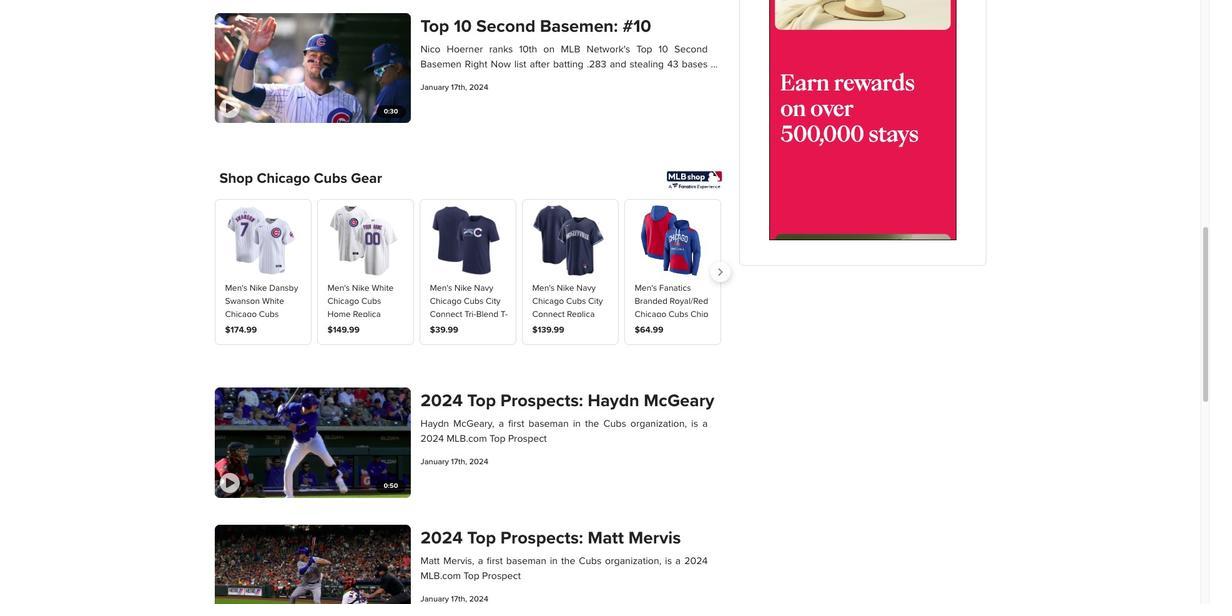 Task type: describe. For each thing, give the bounding box(es) containing it.
nico
[[421, 43, 441, 56]]

basemen
[[421, 58, 462, 71]]

organization, for mervis
[[605, 555, 662, 568]]

top prospects: matt mervis, 1b, cubs image
[[214, 525, 411, 604]]

nike for custom
[[352, 283, 369, 294]]

january 17th, 2024
[[421, 457, 488, 467]]

17th, inside top 10 second basemen: #10 nico hoerner ranks 10th on mlb network's top 10 second basemen right now list after batting .283 and stealing 43 bases in 2023 january 17th, 2024
[[451, 82, 467, 92]]

branded
[[635, 296, 667, 307]]

stealing
[[630, 58, 664, 71]]

home inside men's nike dansby swanson white chicago cubs home limited player jersey
[[225, 322, 248, 333]]

cubs inside the "men's nike white chicago cubs home replica custom jersey"
[[361, 296, 381, 307]]

blend
[[476, 309, 498, 320]]

navy for men's nike navy chicago cubs city connect tri-blend t- shirt
[[474, 283, 493, 294]]

pullover
[[644, 322, 675, 333]]

on
[[543, 43, 555, 56]]

men's nike navy chicago cubs city connect replica jersey
[[532, 283, 603, 333]]

baseman for matt
[[506, 555, 546, 568]]

0 horizontal spatial haydn
[[421, 418, 449, 431]]

fanatics
[[659, 283, 691, 294]]

is for mervis
[[665, 555, 672, 568]]

replica inside men's nike navy chicago cubs city connect replica jersey
[[567, 309, 595, 320]]

1 horizontal spatial second
[[674, 43, 708, 56]]

custom
[[328, 322, 357, 333]]

bases
[[682, 58, 708, 71]]

list
[[514, 58, 526, 71]]

$64.99
[[635, 325, 663, 336]]

in for 2024 top prospects: matt mervis
[[550, 555, 558, 568]]

prospect for matt
[[482, 570, 521, 583]]

0 vertical spatial haydn
[[588, 391, 639, 412]]

chicago inside men's fanatics branded royal/red chicago cubs chip in pullover hoodie
[[635, 309, 666, 320]]

$139.99
[[532, 325, 564, 336]]

top up stealing
[[636, 43, 652, 56]]

$39.99
[[430, 325, 458, 336]]

0 horizontal spatial matt
[[421, 555, 440, 568]]

and
[[610, 58, 626, 71]]

0 vertical spatial matt
[[588, 528, 624, 549]]

43
[[667, 58, 678, 71]]

t-
[[501, 309, 508, 320]]

limited
[[251, 322, 279, 333]]

white inside men's nike dansby swanson white chicago cubs home limited player jersey
[[262, 296, 284, 307]]

a right mervis,
[[478, 555, 483, 568]]

top up mcgeary,
[[467, 391, 496, 412]]

shirt
[[430, 322, 447, 333]]

men's for men's nike navy chicago cubs city connect tri-blend t- shirt
[[430, 283, 452, 294]]

swanson
[[225, 296, 260, 307]]

0:30
[[384, 107, 398, 115]]

ranks
[[489, 43, 513, 56]]

chicago inside men's nike dansby swanson white chicago cubs home limited player jersey
[[225, 309, 257, 320]]

white inside the "men's nike white chicago cubs home replica custom jersey"
[[372, 283, 394, 294]]

replica inside the "men's nike white chicago cubs home replica custom jersey"
[[353, 309, 381, 320]]

top down mervis,
[[464, 570, 480, 583]]

basemen:
[[540, 16, 618, 37]]

prospects: for matt
[[500, 528, 583, 549]]

now
[[491, 58, 511, 71]]

jersey for $139.99
[[532, 322, 558, 333]]

#10
[[623, 16, 651, 37]]

nike for replica
[[557, 283, 574, 294]]

advertisement element
[[769, 0, 956, 240]]

chicago right shop
[[257, 170, 310, 187]]

2 january from the top
[[421, 457, 449, 467]]

first for matt
[[487, 555, 503, 568]]

mlb.com for 2024 top prospects: haydn mcgeary
[[447, 433, 487, 446]]

2023
[[431, 73, 454, 86]]



Task type: vqa. For each thing, say whether or not it's contained in the screenshot.
the in to the middle
yes



Task type: locate. For each thing, give the bounding box(es) containing it.
men's nike navy chicago cubs city connect tri-blend t- shirt
[[430, 283, 508, 333]]

navy for men's nike navy chicago cubs city connect replica jersey
[[576, 283, 596, 294]]

1 vertical spatial first
[[487, 555, 503, 568]]

top
[[421, 16, 449, 37], [636, 43, 652, 56], [467, 391, 496, 412], [490, 433, 506, 446], [467, 528, 496, 549], [464, 570, 480, 583]]

prospect inside 2024 top prospects: haydn mcgeary haydn mcgeary, a first baseman in the cubs organization, is a 2024 mlb.com top prospect
[[508, 433, 547, 446]]

17th,
[[451, 82, 467, 92], [451, 457, 467, 467]]

1 city from the left
[[486, 296, 501, 307]]

first for haydn
[[508, 418, 524, 431]]

1 vertical spatial prospect
[[482, 570, 521, 583]]

0 vertical spatial prospect
[[508, 433, 547, 446]]

chip
[[691, 309, 708, 320]]

0 vertical spatial second
[[476, 16, 535, 37]]

1 horizontal spatial matt
[[588, 528, 624, 549]]

0 vertical spatial prospects:
[[500, 391, 583, 412]]

1 vertical spatial matt
[[421, 555, 440, 568]]

1 vertical spatial prospects:
[[500, 528, 583, 549]]

men's for men's nike white chicago cubs home replica custom jersey
[[328, 283, 350, 294]]

2 city from the left
[[588, 296, 603, 307]]

nike up the swanson
[[250, 283, 267, 294]]

men's for men's nike navy chicago cubs city connect replica jersey
[[532, 283, 555, 294]]

top up 'nico'
[[421, 16, 449, 37]]

mlb.com down mcgeary,
[[447, 433, 487, 446]]

organization,
[[631, 418, 687, 431], [605, 555, 662, 568]]

first right mcgeary,
[[508, 418, 524, 431]]

1 vertical spatial is
[[665, 555, 672, 568]]

city up blend
[[486, 296, 501, 307]]

jersey for $149.99
[[359, 322, 384, 333]]

1 vertical spatial 17th,
[[451, 457, 467, 467]]

first
[[508, 418, 524, 431], [487, 555, 503, 568]]

2 horizontal spatial jersey
[[532, 322, 558, 333]]

the
[[585, 418, 599, 431], [561, 555, 575, 568]]

nike up custom
[[352, 283, 369, 294]]

home
[[328, 309, 351, 320], [225, 322, 248, 333]]

0 vertical spatial white
[[372, 283, 394, 294]]

0 horizontal spatial 10
[[454, 16, 472, 37]]

city for tri-
[[486, 296, 501, 307]]

1 horizontal spatial city
[[588, 296, 603, 307]]

10 up the 43
[[659, 43, 668, 56]]

4 nike from the left
[[557, 283, 574, 294]]

0 vertical spatial organization,
[[631, 418, 687, 431]]

connect for $39.99
[[430, 309, 462, 320]]

1 vertical spatial in
[[573, 418, 581, 431]]

.283
[[587, 58, 606, 71]]

0 vertical spatial home
[[328, 309, 351, 320]]

men's up the swanson
[[225, 283, 247, 294]]

chicago
[[257, 170, 310, 187], [328, 296, 359, 307], [430, 296, 462, 307], [532, 296, 564, 307], [225, 309, 257, 320], [635, 309, 666, 320]]

is
[[691, 418, 698, 431], [665, 555, 672, 568]]

organization, inside '2024 top prospects: matt mervis matt mervis, a first baseman in the cubs organization, is a 2024 mlb.com top prospect'
[[605, 555, 662, 568]]

men's up "branded"
[[635, 283, 657, 294]]

hoodie
[[677, 322, 705, 333]]

player
[[225, 336, 249, 346]]

1 horizontal spatial haydn
[[588, 391, 639, 412]]

mlb.com inside '2024 top prospects: matt mervis matt mervis, a first baseman in the cubs organization, is a 2024 mlb.com top prospect'
[[421, 570, 461, 583]]

mlb
[[561, 43, 580, 56]]

0 horizontal spatial first
[[487, 555, 503, 568]]

jersey inside men's nike navy chicago cubs city connect replica jersey
[[532, 322, 558, 333]]

1 january from the top
[[421, 82, 449, 92]]

1 vertical spatial mlb.com
[[421, 570, 461, 583]]

the inside 2024 top prospects: haydn mcgeary haydn mcgeary, a first baseman in the cubs organization, is a 2024 mlb.com top prospect
[[585, 418, 599, 431]]

2024 top prospects: haydn mcgeary haydn mcgeary, a first baseman in the cubs organization, is a 2024 mlb.com top prospect
[[421, 391, 714, 446]]

city
[[486, 296, 501, 307], [588, 296, 603, 307]]

hoerner
[[447, 43, 483, 56]]

navy inside men's nike navy chicago cubs city connect replica jersey
[[576, 283, 596, 294]]

mlb.com inside 2024 top prospects: haydn mcgeary haydn mcgeary, a first baseman in the cubs organization, is a 2024 mlb.com top prospect
[[447, 433, 487, 446]]

mlbshop image
[[665, 170, 724, 189]]

1 navy from the left
[[474, 283, 493, 294]]

1 vertical spatial january
[[421, 457, 449, 467]]

cubs inside men's nike navy chicago cubs city connect replica jersey
[[566, 296, 586, 307]]

prospects: inside 2024 top prospects: haydn mcgeary haydn mcgeary, a first baseman in the cubs organization, is a 2024 mlb.com top prospect
[[500, 391, 583, 412]]

mervis,
[[443, 555, 474, 568]]

nike inside the "men's nike white chicago cubs home replica custom jersey"
[[352, 283, 369, 294]]

is down mervis
[[665, 555, 672, 568]]

0 horizontal spatial white
[[262, 296, 284, 307]]

in
[[635, 322, 642, 333]]

men's inside the "men's nike white chicago cubs home replica custom jersey"
[[328, 283, 350, 294]]

0 vertical spatial mlb.com
[[447, 433, 487, 446]]

nike up the tri-
[[454, 283, 472, 294]]

tri-
[[465, 309, 476, 320]]

1 horizontal spatial is
[[691, 418, 698, 431]]

in inside '2024 top prospects: matt mervis matt mervis, a first baseman in the cubs organization, is a 2024 mlb.com top prospect'
[[550, 555, 558, 568]]

city for replica
[[588, 296, 603, 307]]

organization, down mervis
[[605, 555, 662, 568]]

cubs inside men's nike dansby swanson white chicago cubs home limited player jersey
[[259, 309, 279, 320]]

in inside top 10 second basemen: #10 nico hoerner ranks 10th on mlb network's top 10 second basemen right now list after batting .283 and stealing 43 bases in 2023 january 17th, 2024
[[421, 73, 428, 86]]

january
[[421, 82, 449, 92], [421, 457, 449, 467]]

1 vertical spatial haydn
[[421, 418, 449, 431]]

the for matt
[[561, 555, 575, 568]]

mlb.com for 2024 top prospects: matt mervis
[[421, 570, 461, 583]]

a
[[499, 418, 504, 431], [703, 418, 708, 431], [478, 555, 483, 568], [676, 555, 681, 568]]

nike for tri-
[[454, 283, 472, 294]]

nike inside men's nike dansby swanson white chicago cubs home limited player jersey
[[250, 283, 267, 294]]

0 horizontal spatial jersey
[[251, 336, 276, 346]]

2 17th, from the top
[[451, 457, 467, 467]]

city inside men's nike navy chicago cubs city connect replica jersey
[[588, 296, 603, 307]]

1 horizontal spatial the
[[585, 418, 599, 431]]

2 navy from the left
[[576, 283, 596, 294]]

0:50
[[384, 482, 398, 490]]

nike inside the men's nike navy chicago cubs city connect tri-blend t- shirt
[[454, 283, 472, 294]]

in inside 2024 top prospects: haydn mcgeary haydn mcgeary, a first baseman in the cubs organization, is a 2024 mlb.com top prospect
[[573, 418, 581, 431]]

mervis
[[628, 528, 681, 549]]

royal/red
[[670, 296, 708, 307]]

0 horizontal spatial second
[[476, 16, 535, 37]]

1 connect from the left
[[430, 309, 462, 320]]

a down mcgeary
[[703, 418, 708, 431]]

1 vertical spatial 10
[[659, 43, 668, 56]]

2 replica from the left
[[567, 309, 595, 320]]

4 men's from the left
[[532, 283, 555, 294]]

men's up shirt
[[430, 283, 452, 294]]

0 vertical spatial the
[[585, 418, 599, 431]]

gear
[[351, 170, 382, 187]]

2 horizontal spatial in
[[573, 418, 581, 431]]

1 men's from the left
[[225, 283, 247, 294]]

0 vertical spatial 17th,
[[451, 82, 467, 92]]

nike for home
[[250, 283, 267, 294]]

shop
[[219, 170, 253, 187]]

batting
[[553, 58, 584, 71]]

0 horizontal spatial navy
[[474, 283, 493, 294]]

1 17th, from the top
[[451, 82, 467, 92]]

chicago up custom
[[328, 296, 359, 307]]

city left "branded"
[[588, 296, 603, 307]]

baseman for haydn
[[529, 418, 569, 431]]

home up player
[[225, 322, 248, 333]]

connect up shirt
[[430, 309, 462, 320]]

matt left mervis,
[[421, 555, 440, 568]]

in for 2024 top prospects: haydn mcgeary
[[573, 418, 581, 431]]

organization, inside 2024 top prospects: haydn mcgeary haydn mcgeary, a first baseman in the cubs organization, is a 2024 mlb.com top prospect
[[631, 418, 687, 431]]

men's for men's nike dansby swanson white chicago cubs home limited player jersey
[[225, 283, 247, 294]]

first right mervis,
[[487, 555, 503, 568]]

1 vertical spatial organization,
[[605, 555, 662, 568]]

matt left mervis
[[588, 528, 624, 549]]

city inside the men's nike navy chicago cubs city connect tri-blend t- shirt
[[486, 296, 501, 307]]

second
[[476, 16, 535, 37], [674, 43, 708, 56]]

in
[[421, 73, 428, 86], [573, 418, 581, 431], [550, 555, 558, 568]]

1 vertical spatial home
[[225, 322, 248, 333]]

chicago inside the "men's nike white chicago cubs home replica custom jersey"
[[328, 296, 359, 307]]

after
[[530, 58, 550, 71]]

chicago up shirt
[[430, 296, 462, 307]]

chicago down the swanson
[[225, 309, 257, 320]]

3 nike from the left
[[454, 283, 472, 294]]

1 horizontal spatial first
[[508, 418, 524, 431]]

chicago down "branded"
[[635, 309, 666, 320]]

0 horizontal spatial connect
[[430, 309, 462, 320]]

baseman inside 2024 top prospects: haydn mcgeary haydn mcgeary, a first baseman in the cubs organization, is a 2024 mlb.com top prospect
[[529, 418, 569, 431]]

men's up custom
[[328, 283, 350, 294]]

top 10 second basemen: #10 nico hoerner ranks 10th on mlb network's top 10 second basemen right now list after batting .283 and stealing 43 bases in 2023 january 17th, 2024
[[421, 16, 708, 92]]

0 vertical spatial in
[[421, 73, 428, 86]]

mlb.com
[[447, 433, 487, 446], [421, 570, 461, 583]]

organization, for mcgeary
[[631, 418, 687, 431]]

shop chicago cubs gear
[[219, 170, 382, 187]]

first inside '2024 top prospects: matt mervis matt mervis, a first baseman in the cubs organization, is a 2024 mlb.com top prospect'
[[487, 555, 503, 568]]

first inside 2024 top prospects: haydn mcgeary haydn mcgeary, a first baseman in the cubs organization, is a 2024 mlb.com top prospect
[[508, 418, 524, 431]]

jersey inside the "men's nike white chicago cubs home replica custom jersey"
[[359, 322, 384, 333]]

chicago inside men's nike navy chicago cubs city connect replica jersey
[[532, 296, 564, 307]]

2 prospects: from the top
[[500, 528, 583, 549]]

men's inside men's nike navy chicago cubs city connect replica jersey
[[532, 283, 555, 294]]

men's for men's fanatics branded royal/red chicago cubs chip in pullover hoodie
[[635, 283, 657, 294]]

white
[[372, 283, 394, 294], [262, 296, 284, 307]]

right
[[465, 58, 487, 71]]

top up mervis,
[[467, 528, 496, 549]]

1 horizontal spatial 10
[[659, 43, 668, 56]]

men's fanatics branded royal/red chicago cubs chip in pullover hoodie
[[635, 283, 708, 333]]

january inside top 10 second basemen: #10 nico hoerner ranks 10th on mlb network's top 10 second basemen right now list after batting .283 and stealing 43 bases in 2023 january 17th, 2024
[[421, 82, 449, 92]]

0 vertical spatial is
[[691, 418, 698, 431]]

2024 top prospects: matt mervis matt mervis, a first baseman in the cubs organization, is a 2024 mlb.com top prospect
[[421, 528, 708, 583]]

top down mcgeary,
[[490, 433, 506, 446]]

the for haydn
[[585, 418, 599, 431]]

cubs inside the men's nike navy chicago cubs city connect tri-blend t- shirt
[[464, 296, 484, 307]]

$149.99
[[328, 325, 360, 336]]

dansby
[[269, 283, 298, 294]]

men's nike white chicago cubs home replica custom jersey
[[328, 283, 394, 333]]

0 horizontal spatial city
[[486, 296, 501, 307]]

a right mcgeary,
[[499, 418, 504, 431]]

replica
[[353, 309, 381, 320], [567, 309, 595, 320]]

mcgeary
[[644, 391, 714, 412]]

men's
[[225, 283, 247, 294], [328, 283, 350, 294], [430, 283, 452, 294], [532, 283, 555, 294], [635, 283, 657, 294]]

prospect for haydn
[[508, 433, 547, 446]]

the inside '2024 top prospects: matt mervis matt mervis, a first baseman in the cubs organization, is a 2024 mlb.com top prospect'
[[561, 555, 575, 568]]

cubs inside 2024 top prospects: haydn mcgeary haydn mcgeary, a first baseman in the cubs organization, is a 2024 mlb.com top prospect
[[604, 418, 626, 431]]

men's nike dansby swanson white chicago cubs home limited player jersey
[[225, 283, 298, 346]]

1 replica from the left
[[353, 309, 381, 320]]

chicago inside the men's nike navy chicago cubs city connect tri-blend t- shirt
[[430, 296, 462, 307]]

1 prospects: from the top
[[500, 391, 583, 412]]

1 vertical spatial the
[[561, 555, 575, 568]]

0 vertical spatial first
[[508, 418, 524, 431]]

connect inside the men's nike navy chicago cubs city connect tri-blend t- shirt
[[430, 309, 462, 320]]

2 connect from the left
[[532, 309, 565, 320]]

jersey
[[359, 322, 384, 333], [532, 322, 558, 333], [251, 336, 276, 346]]

17th, down the right
[[451, 82, 467, 92]]

prospects: for haydn
[[500, 391, 583, 412]]

0 horizontal spatial replica
[[353, 309, 381, 320]]

prospect inside '2024 top prospects: matt mervis matt mervis, a first baseman in the cubs organization, is a 2024 mlb.com top prospect'
[[482, 570, 521, 583]]

prospects: inside '2024 top prospects: matt mervis matt mervis, a first baseman in the cubs organization, is a 2024 mlb.com top prospect'
[[500, 528, 583, 549]]

0 horizontal spatial in
[[421, 73, 428, 86]]

home inside the "men's nike white chicago cubs home replica custom jersey"
[[328, 309, 351, 320]]

0 horizontal spatial the
[[561, 555, 575, 568]]

cubs inside men's fanatics branded royal/red chicago cubs chip in pullover hoodie
[[669, 309, 688, 320]]

second up bases
[[674, 43, 708, 56]]

nike up $139.99
[[557, 283, 574, 294]]

organization, down mcgeary
[[631, 418, 687, 431]]

men's inside men's nike dansby swanson white chicago cubs home limited player jersey
[[225, 283, 247, 294]]

top 10 second basemen: #10 image
[[214, 13, 411, 123]]

navy
[[474, 283, 493, 294], [576, 283, 596, 294]]

navy inside the men's nike navy chicago cubs city connect tri-blend t- shirt
[[474, 283, 493, 294]]

1 horizontal spatial jersey
[[359, 322, 384, 333]]

1 vertical spatial second
[[674, 43, 708, 56]]

connect up $139.99
[[532, 309, 565, 320]]

2 men's from the left
[[328, 283, 350, 294]]

2024 inside top 10 second basemen: #10 nico hoerner ranks 10th on mlb network's top 10 second basemen right now list after batting .283 and stealing 43 bases in 2023 january 17th, 2024
[[469, 82, 488, 92]]

$174.99
[[225, 325, 257, 336]]

1 horizontal spatial white
[[372, 283, 394, 294]]

cubs inside '2024 top prospects: matt mervis matt mervis, a first baseman in the cubs organization, is a 2024 mlb.com top prospect'
[[579, 555, 602, 568]]

10th
[[519, 43, 537, 56]]

3 men's from the left
[[430, 283, 452, 294]]

2 nike from the left
[[352, 283, 369, 294]]

prospect
[[508, 433, 547, 446], [482, 570, 521, 583]]

10 up the hoerner
[[454, 16, 472, 37]]

1 vertical spatial baseman
[[506, 555, 546, 568]]

connect inside men's nike navy chicago cubs city connect replica jersey
[[532, 309, 565, 320]]

1 nike from the left
[[250, 283, 267, 294]]

1 vertical spatial white
[[262, 296, 284, 307]]

0 horizontal spatial home
[[225, 322, 248, 333]]

cubs
[[314, 170, 347, 187], [361, 296, 381, 307], [464, 296, 484, 307], [566, 296, 586, 307], [259, 309, 279, 320], [669, 309, 688, 320], [604, 418, 626, 431], [579, 555, 602, 568]]

top prospect: haydn mcgeary, 1b, cubs image
[[214, 388, 411, 498]]

is inside '2024 top prospects: matt mervis matt mervis, a first baseman in the cubs organization, is a 2024 mlb.com top prospect'
[[665, 555, 672, 568]]

0 vertical spatial january
[[421, 82, 449, 92]]

mlb.com down mervis,
[[421, 570, 461, 583]]

is for mcgeary
[[691, 418, 698, 431]]

5 men's from the left
[[635, 283, 657, 294]]

connect
[[430, 309, 462, 320], [532, 309, 565, 320]]

chicago up $139.99
[[532, 296, 564, 307]]

10
[[454, 16, 472, 37], [659, 43, 668, 56]]

1 horizontal spatial connect
[[532, 309, 565, 320]]

men's up $139.99
[[532, 283, 555, 294]]

home up custom
[[328, 309, 351, 320]]

nike
[[250, 283, 267, 294], [352, 283, 369, 294], [454, 283, 472, 294], [557, 283, 574, 294]]

0 vertical spatial 10
[[454, 16, 472, 37]]

network's
[[587, 43, 630, 56]]

1 horizontal spatial in
[[550, 555, 558, 568]]

mcgeary,
[[453, 418, 494, 431]]

haydn
[[588, 391, 639, 412], [421, 418, 449, 431]]

second up ranks
[[476, 16, 535, 37]]

is inside 2024 top prospects: haydn mcgeary haydn mcgeary, a first baseman in the cubs organization, is a 2024 mlb.com top prospect
[[691, 418, 698, 431]]

men's inside men's fanatics branded royal/red chicago cubs chip in pullover hoodie
[[635, 283, 657, 294]]

baseman inside '2024 top prospects: matt mervis matt mervis, a first baseman in the cubs organization, is a 2024 mlb.com top prospect'
[[506, 555, 546, 568]]

is down mcgeary
[[691, 418, 698, 431]]

1 horizontal spatial replica
[[567, 309, 595, 320]]

prospects:
[[500, 391, 583, 412], [500, 528, 583, 549]]

connect for $139.99
[[532, 309, 565, 320]]

0 vertical spatial baseman
[[529, 418, 569, 431]]

jersey inside men's nike dansby swanson white chicago cubs home limited player jersey
[[251, 336, 276, 346]]

nike inside men's nike navy chicago cubs city connect replica jersey
[[557, 283, 574, 294]]

baseman
[[529, 418, 569, 431], [506, 555, 546, 568]]

2 vertical spatial in
[[550, 555, 558, 568]]

0 horizontal spatial is
[[665, 555, 672, 568]]

men's inside the men's nike navy chicago cubs city connect tri-blend t- shirt
[[430, 283, 452, 294]]

1 horizontal spatial navy
[[576, 283, 596, 294]]

1 horizontal spatial home
[[328, 309, 351, 320]]

17th, down mcgeary,
[[451, 457, 467, 467]]

2024
[[469, 82, 488, 92], [421, 391, 463, 412], [421, 433, 444, 446], [469, 457, 488, 467], [421, 528, 463, 549], [684, 555, 708, 568]]

a down mervis
[[676, 555, 681, 568]]

matt
[[588, 528, 624, 549], [421, 555, 440, 568]]



